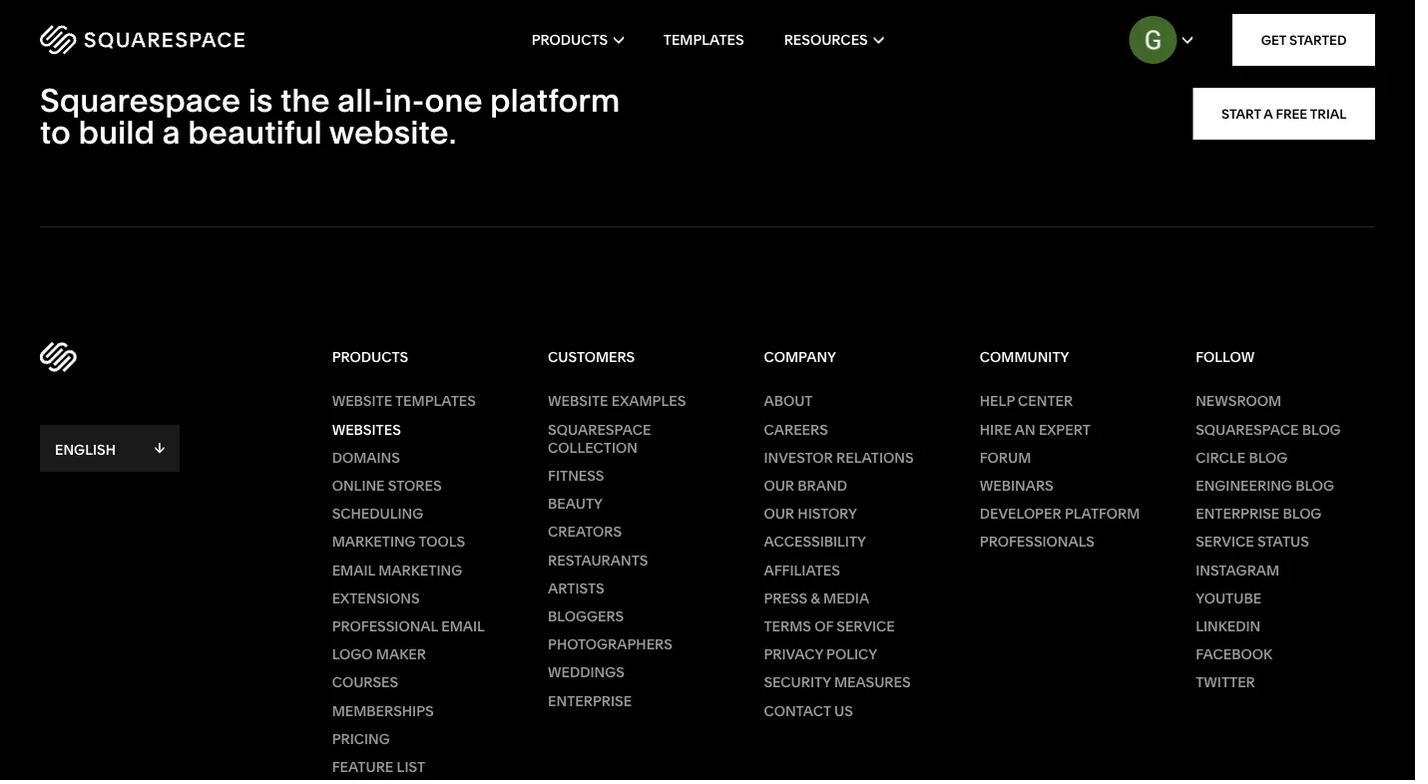 Task type: vqa. For each thing, say whether or not it's contained in the screenshot.
drag-
no



Task type: describe. For each thing, give the bounding box(es) containing it.
1 horizontal spatial a
[[1264, 106, 1273, 122]]

newsroom
[[1196, 393, 1282, 410]]

terms of service
[[764, 618, 895, 635]]

1 vertical spatial email
[[441, 618, 485, 635]]

email marketing
[[332, 562, 462, 579]]

1 squarespace logo link from the top
[[40, 25, 307, 55]]

start a free trial link
[[1193, 88, 1375, 140]]

squarespace for squarespace collection
[[548, 421, 651, 438]]

online
[[332, 477, 385, 494]]

beauty
[[548, 495, 603, 512]]

websites
[[332, 421, 401, 438]]

about link
[[764, 392, 943, 411]]

company
[[764, 349, 836, 366]]

youtube link
[[1196, 589, 1375, 608]]

our for our brand
[[764, 477, 795, 494]]

1 squarespace logo image from the top
[[40, 25, 245, 55]]

feature list
[[332, 759, 425, 776]]

newsroom link
[[1196, 392, 1375, 411]]

professional
[[332, 618, 438, 635]]

feature list link
[[332, 758, 511, 776]]

↓
[[155, 440, 165, 457]]

examples
[[612, 393, 686, 410]]

weddings
[[548, 664, 625, 681]]

fitness link
[[548, 467, 727, 485]]

website templates
[[332, 393, 476, 410]]

products inside products button
[[532, 31, 608, 48]]

press & media
[[764, 590, 869, 607]]

terms
[[764, 618, 811, 635]]

2 squarespace logo image from the top
[[40, 342, 77, 372]]

1 horizontal spatial templates
[[663, 31, 744, 48]]

logo
[[332, 646, 373, 663]]

follow
[[1196, 349, 1255, 366]]

us
[[834, 702, 853, 719]]

security measures
[[764, 674, 911, 691]]

policy
[[826, 646, 877, 663]]

media
[[823, 590, 869, 607]]

careers
[[764, 421, 828, 438]]

logo maker link
[[332, 646, 511, 664]]

photographers link
[[548, 636, 727, 654]]

linkedin
[[1196, 618, 1261, 635]]

0 vertical spatial email
[[332, 562, 375, 579]]

domains
[[332, 449, 400, 466]]

webinars
[[980, 477, 1054, 494]]

memberships link
[[332, 702, 511, 720]]

1 horizontal spatial service
[[1196, 534, 1254, 551]]

help center link
[[980, 392, 1159, 411]]

instagram
[[1196, 562, 1280, 579]]

extensions link
[[332, 589, 511, 608]]

linkedin link
[[1196, 617, 1375, 636]]

marketing tools
[[332, 534, 465, 551]]

security measures link
[[764, 674, 943, 692]]

enterprise for enterprise blog
[[1196, 505, 1280, 522]]

our history
[[764, 505, 857, 522]]

security
[[764, 674, 831, 691]]

beauty link
[[548, 495, 727, 513]]

professionals
[[980, 534, 1095, 551]]

help
[[980, 393, 1015, 410]]

bloggers
[[548, 608, 624, 625]]

contact
[[764, 702, 831, 719]]

templates link
[[663, 0, 744, 80]]

all‑in‑one
[[337, 80, 483, 119]]

the
[[280, 80, 330, 119]]

webinars link
[[980, 477, 1159, 495]]

brand
[[798, 477, 847, 494]]

platform
[[1065, 505, 1140, 522]]

courses link
[[332, 674, 511, 692]]

twitter link
[[1196, 674, 1375, 692]]

beautiful
[[188, 112, 322, 151]]

get started
[[1261, 32, 1347, 48]]

extensions
[[332, 590, 420, 607]]

about
[[764, 393, 813, 410]]

accessibility
[[764, 534, 866, 551]]

0 horizontal spatial products
[[332, 349, 408, 366]]

our brand
[[764, 477, 847, 494]]

a inside squarespace is the all‑in‑one platform to build a beautiful website.
[[162, 112, 180, 151]]

facebook
[[1196, 646, 1273, 663]]

relations
[[836, 449, 914, 466]]

our history link
[[764, 505, 943, 523]]

scheduling
[[332, 505, 423, 522]]

marketing tools link
[[332, 533, 511, 551]]

squarespace for squarespace is the all‑in‑one platform to build a beautiful website.
[[40, 80, 241, 119]]

contact us
[[764, 702, 853, 719]]

forum
[[980, 449, 1031, 466]]

circle
[[1196, 449, 1246, 466]]

2 squarespace logo link from the top
[[40, 337, 332, 377]]

terms of service link
[[764, 617, 943, 636]]

affiliates link
[[764, 561, 943, 579]]

contact us link
[[764, 702, 943, 720]]



Task type: locate. For each thing, give the bounding box(es) containing it.
weddings link
[[548, 664, 727, 682]]

blog inside the circle blog link
[[1249, 449, 1288, 466]]

squarespace for squarespace blog
[[1196, 421, 1299, 438]]

0 horizontal spatial service
[[837, 618, 895, 635]]

email down extensions link
[[441, 618, 485, 635]]

twitter
[[1196, 674, 1255, 691]]

1 horizontal spatial website
[[548, 393, 608, 410]]

engineering blog link
[[1196, 477, 1375, 495]]

artists link
[[548, 579, 727, 598]]

professionals link
[[980, 533, 1159, 551]]

expert
[[1039, 421, 1091, 438]]

service down press & media "link"
[[837, 618, 895, 635]]

measures
[[834, 674, 911, 691]]

privacy policy link
[[764, 646, 943, 664]]

instagram link
[[1196, 561, 1375, 579]]

squarespace logo link
[[40, 25, 307, 55], [40, 337, 332, 377]]

domains link
[[332, 449, 511, 467]]

affiliates
[[764, 562, 840, 579]]

1 vertical spatial squarespace logo link
[[40, 337, 332, 377]]

hire an expert link
[[980, 421, 1159, 439]]

engineering
[[1196, 477, 1292, 494]]

websites link
[[332, 421, 511, 439]]

website examples link
[[548, 392, 727, 411]]

0 vertical spatial products
[[532, 31, 608, 48]]

website up websites
[[332, 393, 392, 410]]

products
[[532, 31, 608, 48], [332, 349, 408, 366]]

2 horizontal spatial squarespace
[[1196, 421, 1299, 438]]

started
[[1290, 32, 1347, 48]]

0 horizontal spatial templates
[[395, 393, 476, 410]]

1 vertical spatial squarespace logo image
[[40, 342, 77, 372]]

squarespace blog
[[1196, 421, 1341, 438]]

circle blog
[[1196, 449, 1288, 466]]

blog down squarespace blog
[[1249, 449, 1288, 466]]

0 horizontal spatial squarespace
[[40, 80, 241, 119]]

blog down the circle blog link
[[1296, 477, 1334, 494]]

0 vertical spatial service
[[1196, 534, 1254, 551]]

squarespace logo image up english
[[40, 342, 77, 372]]

our brand link
[[764, 477, 943, 495]]

our down investor
[[764, 477, 795, 494]]

accessibility link
[[764, 533, 943, 551]]

our for our history
[[764, 505, 795, 522]]

1 vertical spatial service
[[837, 618, 895, 635]]

pricing link
[[332, 730, 511, 748]]

1 horizontal spatial squarespace
[[548, 421, 651, 438]]

email
[[332, 562, 375, 579], [441, 618, 485, 635]]

squarespace
[[40, 80, 241, 119], [548, 421, 651, 438], [1196, 421, 1299, 438]]

tools
[[419, 534, 465, 551]]

1 vertical spatial marketing
[[378, 562, 462, 579]]

investor
[[764, 449, 833, 466]]

get started link
[[1233, 14, 1375, 66]]

1 horizontal spatial email
[[441, 618, 485, 635]]

center
[[1018, 393, 1073, 410]]

blog for engineering blog
[[1296, 477, 1334, 494]]

enterprise down the engineering
[[1196, 505, 1280, 522]]

english
[[55, 441, 116, 458]]

0 vertical spatial squarespace logo image
[[40, 25, 245, 55]]

enterprise
[[1196, 505, 1280, 522], [548, 692, 632, 709]]

products up platform
[[532, 31, 608, 48]]

0 vertical spatial marketing
[[332, 534, 416, 551]]

enterprise down weddings
[[548, 692, 632, 709]]

developer platform link
[[980, 505, 1159, 523]]

1 vertical spatial our
[[764, 505, 795, 522]]

engineering blog
[[1196, 477, 1334, 494]]

website for website examples
[[548, 393, 608, 410]]

2 our from the top
[[764, 505, 795, 522]]

squarespace inside squarespace is the all‑in‑one platform to build a beautiful website.
[[40, 80, 241, 119]]

start a free trial
[[1222, 106, 1347, 122]]

resources
[[784, 31, 868, 48]]

blog inside 'enterprise blog' link
[[1283, 505, 1322, 522]]

email up extensions
[[332, 562, 375, 579]]

enterprise for enterprise
[[548, 692, 632, 709]]

maker
[[376, 646, 426, 663]]

0 horizontal spatial enterprise
[[548, 692, 632, 709]]

scheduling link
[[332, 505, 511, 523]]

0 vertical spatial our
[[764, 477, 795, 494]]

blog down engineering blog link
[[1283, 505, 1322, 522]]

careers link
[[764, 421, 943, 439]]

press & media link
[[764, 589, 943, 608]]

blog for squarespace blog
[[1302, 421, 1341, 438]]

a right build at the top
[[162, 112, 180, 151]]

service status
[[1196, 534, 1309, 551]]

marketing
[[332, 534, 416, 551], [378, 562, 462, 579]]

squarespace collection
[[548, 421, 651, 456]]

1 vertical spatial templates
[[395, 393, 476, 410]]

logo maker
[[332, 646, 426, 663]]

creators
[[548, 524, 622, 541]]

templates
[[663, 31, 744, 48], [395, 393, 476, 410]]

privacy policy
[[764, 646, 877, 663]]

pricing
[[332, 731, 390, 748]]

is
[[248, 80, 273, 119]]

blog inside engineering blog link
[[1296, 477, 1334, 494]]

hire an expert
[[980, 421, 1091, 438]]

squarespace logo image
[[40, 25, 245, 55], [40, 342, 77, 372]]

artists
[[548, 580, 604, 597]]

list
[[397, 759, 425, 776]]

squarespace collection link
[[548, 421, 727, 457]]

fitness
[[548, 467, 604, 484]]

0 vertical spatial templates
[[663, 31, 744, 48]]

1 vertical spatial products
[[332, 349, 408, 366]]

0 horizontal spatial a
[[162, 112, 180, 151]]

feature
[[332, 759, 394, 776]]

restaurants link
[[548, 551, 727, 569]]

service status link
[[1196, 533, 1375, 551]]

platform
[[490, 80, 620, 119]]

2 website from the left
[[548, 393, 608, 410]]

0 horizontal spatial email
[[332, 562, 375, 579]]

blog for enterprise blog
[[1283, 505, 1322, 522]]

blog inside squarespace blog link
[[1302, 421, 1341, 438]]

photographers
[[548, 636, 673, 653]]

a left free
[[1264, 106, 1273, 122]]

0 vertical spatial squarespace logo link
[[40, 25, 307, 55]]

enterprise blog link
[[1196, 505, 1375, 523]]

1 horizontal spatial products
[[532, 31, 608, 48]]

youtube
[[1196, 590, 1262, 607]]

1 website from the left
[[332, 393, 392, 410]]

squarespace logo image up build at the top
[[40, 25, 245, 55]]

0 vertical spatial enterprise
[[1196, 505, 1280, 522]]

our down our brand
[[764, 505, 795, 522]]

1 horizontal spatial enterprise
[[1196, 505, 1280, 522]]

press
[[764, 590, 808, 607]]

service up instagram
[[1196, 534, 1254, 551]]

1 our from the top
[[764, 477, 795, 494]]

website up squarespace collection
[[548, 393, 608, 410]]

email marketing link
[[332, 561, 511, 579]]

bloggers link
[[548, 608, 727, 626]]

service
[[1196, 534, 1254, 551], [837, 618, 895, 635]]

blog down 'newsroom' link
[[1302, 421, 1341, 438]]

1 vertical spatial enterprise
[[548, 692, 632, 709]]

trial
[[1310, 106, 1347, 122]]

blog for circle blog
[[1249, 449, 1288, 466]]

marketing down marketing tools link
[[378, 562, 462, 579]]

investor relations link
[[764, 449, 943, 467]]

investor relations
[[764, 449, 914, 466]]

our inside our brand link
[[764, 477, 795, 494]]

circle blog link
[[1196, 449, 1375, 467]]

marketing down scheduling
[[332, 534, 416, 551]]

privacy
[[764, 646, 823, 663]]

history
[[798, 505, 857, 522]]

squarespace is the all‑in‑one platform to build a beautiful website.
[[40, 80, 620, 151]]

an
[[1015, 421, 1036, 438]]

products up website templates on the left bottom of the page
[[332, 349, 408, 366]]

community
[[980, 349, 1069, 366]]

website for website templates
[[332, 393, 392, 410]]

collection
[[548, 439, 638, 456]]

0 horizontal spatial website
[[332, 393, 392, 410]]



